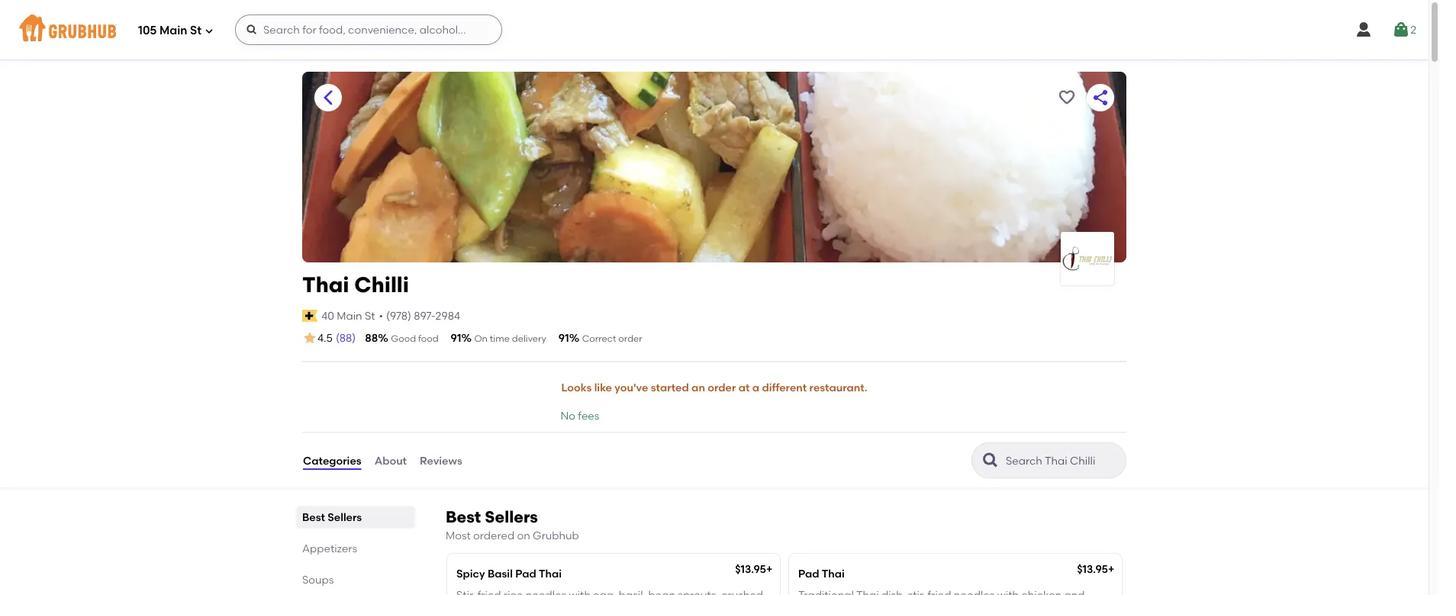 Task type: locate. For each thing, give the bounding box(es) containing it.
order inside button
[[708, 381, 736, 394]]

2 $13.95 from the left
[[1077, 563, 1108, 576]]

looks like you've started an order at a different restaurant.
[[561, 381, 867, 394]]

st for 40 main st
[[365, 309, 375, 322]]

0 vertical spatial order
[[619, 333, 642, 344]]

search icon image
[[982, 452, 1000, 470]]

subscription pass image
[[302, 310, 318, 322]]

main right 40
[[337, 309, 362, 322]]

0 horizontal spatial 91
[[451, 332, 461, 345]]

1 91 from the left
[[451, 332, 461, 345]]

(978)
[[386, 309, 411, 322]]

1 vertical spatial st
[[365, 309, 375, 322]]

st inside main navigation navigation
[[190, 24, 201, 37]]

reviews
[[420, 454, 462, 467]]

main inside navigation
[[159, 24, 187, 37]]

looks like you've started an order at a different restaurant. button
[[561, 371, 868, 405]]

+
[[766, 563, 773, 576], [1108, 563, 1115, 576]]

on
[[474, 333, 488, 344]]

+ for spicy basil pad thai
[[766, 563, 773, 576]]

1 horizontal spatial pad
[[798, 567, 819, 580]]

st left • on the bottom left
[[365, 309, 375, 322]]

40 main st button
[[321, 307, 376, 324]]

1 pad from the left
[[515, 567, 536, 580]]

restaurant.
[[810, 381, 867, 394]]

svg image
[[1355, 21, 1373, 39], [246, 24, 258, 36]]

0 horizontal spatial best
[[302, 511, 325, 524]]

$13.95 for pad thai
[[1077, 563, 1108, 576]]

best sellers
[[302, 511, 362, 524]]

1 $13.95 + from the left
[[735, 563, 773, 576]]

no
[[561, 409, 576, 422]]

$13.95 for spicy basil pad thai
[[735, 563, 766, 576]]

thai chilli logo image
[[1061, 247, 1114, 271]]

1 horizontal spatial sellers
[[485, 507, 538, 527]]

40
[[321, 309, 334, 322]]

91 down 2984
[[451, 332, 461, 345]]

0 horizontal spatial $13.95
[[735, 563, 766, 576]]

best
[[446, 507, 481, 527], [302, 511, 325, 524]]

best for best sellers
[[302, 511, 325, 524]]

correct
[[582, 333, 616, 344]]

an
[[692, 381, 705, 394]]

$13.95 + for pad thai
[[1077, 563, 1115, 576]]

about button
[[374, 433, 408, 488]]

pad
[[515, 567, 536, 580], [798, 567, 819, 580]]

0 horizontal spatial +
[[766, 563, 773, 576]]

sellers up on
[[485, 507, 538, 527]]

1 horizontal spatial 91
[[559, 332, 569, 345]]

2
[[1411, 23, 1417, 36]]

1 horizontal spatial svg image
[[1392, 21, 1411, 39]]

sellers up appetizers tab
[[328, 511, 362, 524]]

main right the 105
[[159, 24, 187, 37]]

0 horizontal spatial pad
[[515, 567, 536, 580]]

$13.95 +
[[735, 563, 773, 576], [1077, 563, 1115, 576]]

best up "appetizers"
[[302, 511, 325, 524]]

2 $13.95 + from the left
[[1077, 563, 1115, 576]]

looks
[[561, 381, 592, 394]]

$13.95
[[735, 563, 766, 576], [1077, 563, 1108, 576]]

1 horizontal spatial order
[[708, 381, 736, 394]]

1 horizontal spatial best
[[446, 507, 481, 527]]

best sellers most ordered on grubhub
[[446, 507, 579, 542]]

best inside best sellers tab
[[302, 511, 325, 524]]

ordered
[[473, 529, 515, 542]]

svg image inside 2 button
[[1392, 21, 1411, 39]]

1 horizontal spatial main
[[337, 309, 362, 322]]

88
[[365, 332, 378, 345]]

2 91 from the left
[[559, 332, 569, 345]]

different
[[762, 381, 807, 394]]

chilli
[[354, 272, 409, 298]]

91 for correct order
[[559, 332, 569, 345]]

0 horizontal spatial sellers
[[328, 511, 362, 524]]

no fees
[[561, 409, 599, 422]]

star icon image
[[302, 331, 318, 346]]

order
[[619, 333, 642, 344], [708, 381, 736, 394]]

order right correct
[[619, 333, 642, 344]]

svg image
[[1392, 21, 1411, 39], [205, 26, 214, 35]]

thai chilli
[[302, 272, 409, 298]]

1 horizontal spatial $13.95
[[1077, 563, 1108, 576]]

Search for food, convenience, alcohol... search field
[[235, 15, 502, 45]]

0 horizontal spatial main
[[159, 24, 187, 37]]

(88)
[[336, 332, 356, 345]]

1 horizontal spatial svg image
[[1355, 21, 1373, 39]]

sellers inside best sellers tab
[[328, 511, 362, 524]]

0 vertical spatial st
[[190, 24, 201, 37]]

0 horizontal spatial svg image
[[246, 24, 258, 36]]

$13.95 + for spicy basil pad thai
[[735, 563, 773, 576]]

time
[[490, 333, 510, 344]]

1 vertical spatial main
[[337, 309, 362, 322]]

1 vertical spatial order
[[708, 381, 736, 394]]

2 + from the left
[[1108, 563, 1115, 576]]

1 $13.95 from the left
[[735, 563, 766, 576]]

Search Thai Chilli search field
[[1004, 454, 1121, 468]]

on
[[517, 529, 530, 542]]

sellers
[[485, 507, 538, 527], [328, 511, 362, 524]]

best for best sellers most ordered on grubhub
[[446, 507, 481, 527]]

sellers inside best sellers most ordered on grubhub
[[485, 507, 538, 527]]

main for 105
[[159, 24, 187, 37]]

correct order
[[582, 333, 642, 344]]

1 horizontal spatial $13.95 +
[[1077, 563, 1115, 576]]

sellers for best sellers most ordered on grubhub
[[485, 507, 538, 527]]

main inside button
[[337, 309, 362, 322]]

1 horizontal spatial st
[[365, 309, 375, 322]]

main
[[159, 24, 187, 37], [337, 309, 362, 322]]

spicy basil pad thai
[[456, 567, 562, 580]]

0 horizontal spatial $13.95 +
[[735, 563, 773, 576]]

0 vertical spatial main
[[159, 24, 187, 37]]

897-
[[414, 309, 436, 322]]

fees
[[578, 409, 599, 422]]

best inside best sellers most ordered on grubhub
[[446, 507, 481, 527]]

91 for on time delivery
[[451, 332, 461, 345]]

2 button
[[1392, 16, 1417, 44]]

0 horizontal spatial st
[[190, 24, 201, 37]]

1 + from the left
[[766, 563, 773, 576]]

st right the 105
[[190, 24, 201, 37]]

91 right delivery
[[559, 332, 569, 345]]

1 horizontal spatial +
[[1108, 563, 1115, 576]]

thai
[[302, 272, 349, 298], [539, 567, 562, 580], [822, 567, 845, 580]]

91
[[451, 332, 461, 345], [559, 332, 569, 345]]

st
[[190, 24, 201, 37], [365, 309, 375, 322]]

categories button
[[302, 433, 362, 488]]

order left at
[[708, 381, 736, 394]]

st inside button
[[365, 309, 375, 322]]

best up the most
[[446, 507, 481, 527]]

good food
[[391, 333, 439, 344]]

0 horizontal spatial order
[[619, 333, 642, 344]]

appetizers tab
[[302, 541, 409, 557]]

a
[[752, 381, 759, 394]]

food
[[418, 333, 439, 344]]

•
[[379, 309, 383, 322]]

best sellers tab
[[302, 510, 409, 526]]



Task type: vqa. For each thing, say whether or not it's contained in the screenshot.
Looks like you've started an order at a different restaurant. button
yes



Task type: describe. For each thing, give the bounding box(es) containing it.
at
[[739, 381, 750, 394]]

most
[[446, 529, 471, 542]]

soups tab
[[302, 572, 409, 588]]

save this restaurant image
[[1058, 89, 1076, 107]]

delivery
[[512, 333, 546, 344]]

1 horizontal spatial thai
[[539, 567, 562, 580]]

basil
[[488, 567, 513, 580]]

0 horizontal spatial svg image
[[205, 26, 214, 35]]

on time delivery
[[474, 333, 546, 344]]

+ for pad thai
[[1108, 563, 1115, 576]]

0 horizontal spatial thai
[[302, 272, 349, 298]]

105
[[138, 24, 157, 37]]

grubhub
[[533, 529, 579, 542]]

2984
[[436, 309, 460, 322]]

reviews button
[[419, 433, 463, 488]]

2 horizontal spatial thai
[[822, 567, 845, 580]]

good
[[391, 333, 416, 344]]

st for 105 main st
[[190, 24, 201, 37]]

105 main st
[[138, 24, 201, 37]]

spicy
[[456, 567, 485, 580]]

2 pad from the left
[[798, 567, 819, 580]]

soups
[[302, 574, 334, 587]]

appetizers
[[302, 542, 357, 555]]

main navigation navigation
[[0, 0, 1429, 60]]

4.5
[[318, 332, 333, 345]]

about
[[375, 454, 407, 467]]

main for 40
[[337, 309, 362, 322]]

you've
[[615, 381, 648, 394]]

caret left icon image
[[319, 89, 337, 107]]

started
[[651, 381, 689, 394]]

sellers for best sellers
[[328, 511, 362, 524]]

pad thai
[[798, 567, 845, 580]]

like
[[594, 381, 612, 394]]

save this restaurant button
[[1053, 84, 1081, 111]]

• (978) 897-2984
[[379, 309, 460, 322]]

share icon image
[[1091, 89, 1110, 107]]

categories
[[303, 454, 362, 467]]

40 main st
[[321, 309, 375, 322]]

(978) 897-2984 button
[[386, 308, 460, 324]]



